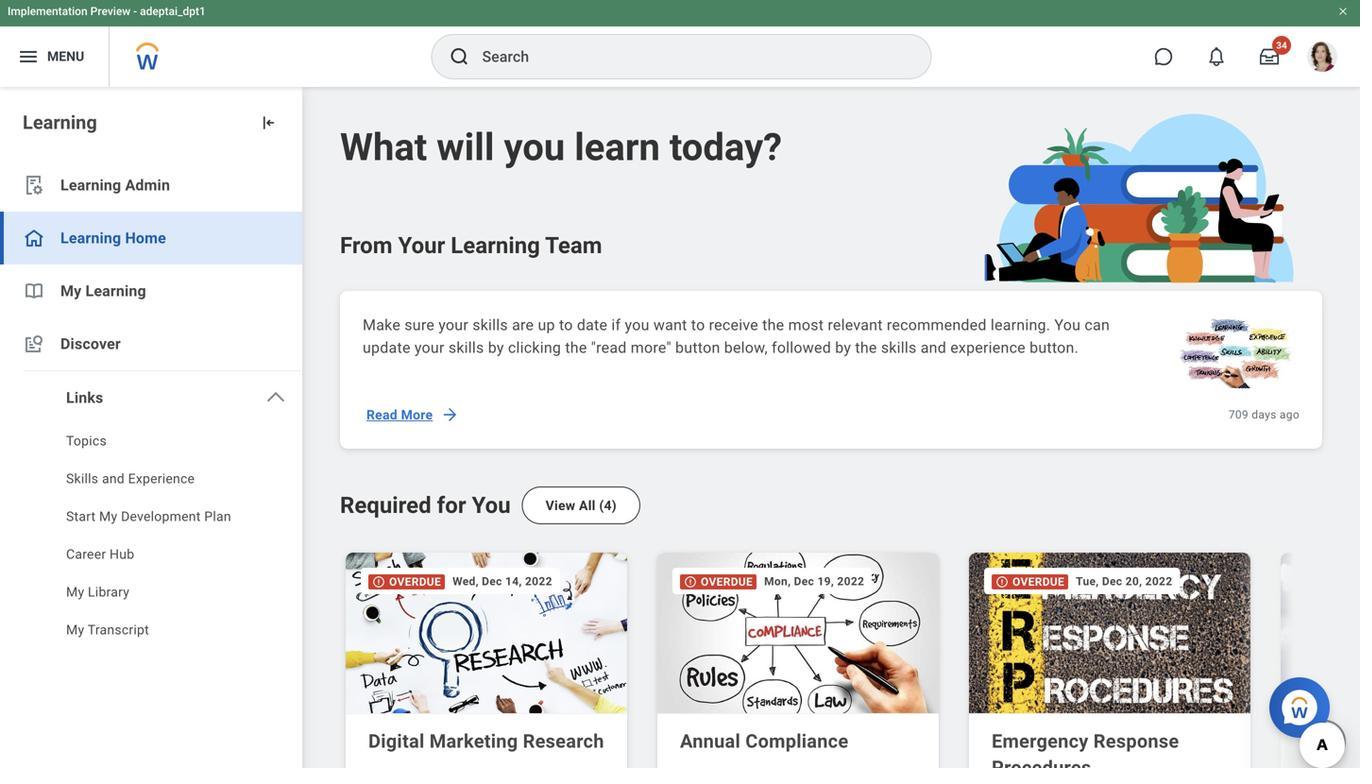 Task type: locate. For each thing, give the bounding box(es) containing it.
2 overdue from the left
[[701, 575, 753, 589]]

0 horizontal spatial exclamation circle image
[[684, 575, 697, 589]]

search image
[[448, 45, 471, 68]]

my inside my learning link
[[60, 282, 82, 300]]

digital marketing research image
[[346, 553, 631, 714]]

you right will
[[504, 125, 565, 170]]

learning right your
[[451, 232, 540, 259]]

2022 for compliance
[[838, 575, 865, 588]]

my transcript link
[[0, 613, 302, 651]]

to up the button
[[692, 316, 705, 334]]

implementation preview -   adeptai_dpt1
[[8, 5, 206, 18]]

"read
[[591, 339, 627, 357]]

my inside my transcript link
[[66, 622, 84, 638]]

exclamation circle image
[[684, 575, 697, 589], [996, 575, 1009, 589]]

learning left admin
[[60, 176, 121, 194]]

learning
[[23, 112, 97, 134], [60, 176, 121, 194], [60, 229, 121, 247], [451, 232, 540, 259], [86, 282, 146, 300]]

by left clicking
[[488, 339, 504, 357]]

mon,
[[765, 575, 791, 588]]

menu banner
[[0, 0, 1361, 87]]

0 horizontal spatial to
[[559, 316, 573, 334]]

1 horizontal spatial dec
[[794, 575, 815, 588]]

followed
[[772, 339, 832, 357]]

the down date
[[565, 339, 587, 357]]

emergency response procedures image
[[970, 553, 1255, 714]]

2022 right 14, at the left bottom
[[525, 575, 553, 588]]

2 dec from the left
[[794, 575, 815, 588]]

my learning
[[60, 282, 146, 300]]

dec
[[482, 575, 502, 588], [794, 575, 815, 588], [1103, 575, 1123, 588]]

preview
[[90, 5, 131, 18]]

you right if
[[625, 316, 650, 334]]

1 horizontal spatial you
[[1055, 316, 1081, 334]]

1 horizontal spatial and
[[921, 339, 947, 357]]

dec left 20,
[[1103, 575, 1123, 588]]

digital marketing research link
[[369, 728, 609, 755]]

1 by from the left
[[488, 339, 504, 357]]

0 vertical spatial you
[[1055, 316, 1081, 334]]

exclamation circle image for emergency response procedures
[[996, 575, 1009, 589]]

career
[[66, 547, 106, 562]]

0 horizontal spatial and
[[102, 471, 125, 487]]

overdue for annual
[[701, 575, 753, 589]]

709 days ago
[[1229, 408, 1300, 421]]

workplace harassment & discrimination image
[[1281, 553, 1361, 714]]

make sure your skills are up to date if you want to receive the most relevant recommended learning. you can update your skills by clicking the "read more" button below, followed by the skills and experience button.
[[363, 316, 1110, 357]]

by
[[488, 339, 504, 357], [836, 339, 852, 357]]

relevant
[[828, 316, 883, 334]]

to
[[559, 316, 573, 334], [692, 316, 705, 334]]

learning up my learning
[[60, 229, 121, 247]]

2022
[[525, 575, 553, 588], [838, 575, 865, 588], [1146, 575, 1173, 588]]

you
[[1055, 316, 1081, 334], [472, 492, 511, 519]]

my library
[[66, 584, 130, 600]]

close environment banner image
[[1338, 6, 1349, 17]]

1 horizontal spatial the
[[763, 316, 785, 334]]

my left transcript
[[66, 622, 84, 638]]

read more
[[367, 407, 433, 423]]

view all (4) button
[[522, 487, 641, 524]]

19,
[[818, 575, 835, 588]]

view all (4)
[[546, 498, 617, 513]]

update
[[363, 339, 411, 357]]

0 vertical spatial your
[[439, 316, 469, 334]]

development
[[121, 509, 201, 524]]

2022 right 19,
[[838, 575, 865, 588]]

1 vertical spatial you
[[625, 316, 650, 334]]

the
[[763, 316, 785, 334], [565, 339, 587, 357], [856, 339, 878, 357]]

my right book open image
[[60, 282, 82, 300]]

wed,
[[453, 575, 479, 588]]

0 horizontal spatial by
[[488, 339, 504, 357]]

dec left 14, at the left bottom
[[482, 575, 502, 588]]

3 2022 from the left
[[1146, 575, 1173, 588]]

learning down learning home
[[86, 282, 146, 300]]

clicking
[[508, 339, 561, 357]]

profile logan mcneil image
[[1308, 42, 1338, 76]]

2 by from the left
[[836, 339, 852, 357]]

1 horizontal spatial by
[[836, 339, 852, 357]]

learning home link
[[0, 212, 302, 265]]

will
[[437, 125, 495, 170]]

1 horizontal spatial you
[[625, 316, 650, 334]]

my library link
[[0, 575, 302, 613]]

most
[[789, 316, 824, 334]]

ago
[[1280, 408, 1300, 421]]

list
[[0, 159, 302, 651], [0, 424, 302, 651], [340, 547, 1361, 768]]

you up button.
[[1055, 316, 1081, 334]]

notifications large image
[[1208, 47, 1227, 66]]

required
[[340, 492, 432, 519]]

and down recommended
[[921, 339, 947, 357]]

your right sure at the left top of page
[[439, 316, 469, 334]]

dec for compliance
[[794, 575, 815, 588]]

2 horizontal spatial 2022
[[1146, 575, 1173, 588]]

0 horizontal spatial dec
[[482, 575, 502, 588]]

exclamation circle image left tue, on the bottom of the page
[[996, 575, 1009, 589]]

and right skills
[[102, 471, 125, 487]]

more"
[[631, 339, 672, 357]]

transcript
[[88, 622, 149, 638]]

skills down recommended
[[881, 339, 917, 357]]

my left library
[[66, 584, 84, 600]]

what will you learn today?
[[340, 125, 782, 170]]

and inside the make sure your skills are up to date if you want to receive the most relevant recommended learning. you can update your skills by clicking the "read more" button below, followed by the skills and experience button.
[[921, 339, 947, 357]]

arrow right image
[[441, 405, 460, 424]]

exclamation circle image for annual compliance
[[684, 575, 697, 589]]

my inside my library link
[[66, 584, 84, 600]]

1 horizontal spatial 2022
[[838, 575, 865, 588]]

3 overdue from the left
[[1013, 575, 1065, 589]]

from your learning team
[[340, 232, 602, 259]]

2 2022 from the left
[[838, 575, 865, 588]]

1 vertical spatial and
[[102, 471, 125, 487]]

view
[[546, 498, 576, 513]]

2022 for response
[[1146, 575, 1173, 588]]

exclamation circle image left mon,
[[684, 575, 697, 589]]

overdue right exclamation circle icon
[[389, 575, 441, 589]]

can
[[1085, 316, 1110, 334]]

my right start at the left bottom
[[99, 509, 118, 524]]

are
[[512, 316, 534, 334]]

you inside the make sure your skills are up to date if you want to receive the most relevant recommended learning. you can update your skills by clicking the "read more" button below, followed by the skills and experience button.
[[625, 316, 650, 334]]

transformation import image
[[259, 113, 278, 132]]

0 vertical spatial and
[[921, 339, 947, 357]]

1 horizontal spatial overdue
[[701, 575, 753, 589]]

my inside start my development plan link
[[99, 509, 118, 524]]

your down sure at the left top of page
[[415, 339, 445, 357]]

34
[[1277, 40, 1288, 51]]

1 exclamation circle image from the left
[[684, 575, 697, 589]]

more
[[401, 407, 433, 423]]

1 2022 from the left
[[525, 575, 553, 588]]

learning for learning admin
[[60, 176, 121, 194]]

skills
[[473, 316, 508, 334], [449, 339, 484, 357], [881, 339, 917, 357]]

learning down menu dropdown button
[[23, 112, 97, 134]]

0 horizontal spatial 2022
[[525, 575, 553, 588]]

overdue
[[389, 575, 441, 589], [701, 575, 753, 589], [1013, 575, 1065, 589]]

home image
[[23, 227, 45, 249]]

2 exclamation circle image from the left
[[996, 575, 1009, 589]]

you right for
[[472, 492, 511, 519]]

topics link
[[0, 424, 302, 462]]

you
[[504, 125, 565, 170], [625, 316, 650, 334]]

2022 right 20,
[[1146, 575, 1173, 588]]

overdue left tue, on the bottom of the page
[[1013, 575, 1065, 589]]

compliance
[[746, 730, 849, 753]]

required for you
[[340, 492, 511, 519]]

skills left are
[[473, 316, 508, 334]]

overdue left mon,
[[701, 575, 753, 589]]

learning.
[[991, 316, 1051, 334]]

2 horizontal spatial the
[[856, 339, 878, 357]]

digital
[[369, 730, 425, 753]]

2 horizontal spatial dec
[[1103, 575, 1123, 588]]

0 vertical spatial you
[[504, 125, 565, 170]]

3 dec from the left
[[1103, 575, 1123, 588]]

learning admin link
[[0, 159, 302, 212]]

annual
[[680, 730, 741, 753]]

0 horizontal spatial overdue
[[389, 575, 441, 589]]

1 overdue from the left
[[389, 575, 441, 589]]

2 horizontal spatial overdue
[[1013, 575, 1065, 589]]

implementation
[[8, 5, 88, 18]]

skills g1d7b27a60_1920.jpg image
[[1172, 314, 1300, 388]]

1 dec from the left
[[482, 575, 502, 588]]

1 vertical spatial you
[[472, 492, 511, 519]]

the left most
[[763, 316, 785, 334]]

to right up
[[559, 316, 573, 334]]

your
[[439, 316, 469, 334], [415, 339, 445, 357]]

chevron up image
[[265, 386, 287, 409]]

dec left 19,
[[794, 575, 815, 588]]

1 horizontal spatial exclamation circle image
[[996, 575, 1009, 589]]

the down relevant
[[856, 339, 878, 357]]

by down relevant
[[836, 339, 852, 357]]

my for my library
[[66, 584, 84, 600]]

1 horizontal spatial to
[[692, 316, 705, 334]]

up
[[538, 316, 555, 334]]

you inside the make sure your skills are up to date if you want to receive the most relevant recommended learning. you can update your skills by clicking the "read more" button below, followed by the skills and experience button.
[[1055, 316, 1081, 334]]



Task type: vqa. For each thing, say whether or not it's contained in the screenshot.
second chevron down icon from the top
no



Task type: describe. For each thing, give the bounding box(es) containing it.
read more button
[[355, 396, 467, 434]]

book open image
[[23, 280, 45, 302]]

your
[[398, 232, 445, 259]]

menu
[[47, 49, 84, 64]]

and inside list
[[102, 471, 125, 487]]

receive
[[709, 316, 759, 334]]

for
[[437, 492, 466, 519]]

button
[[676, 339, 721, 357]]

0 horizontal spatial you
[[472, 492, 511, 519]]

hub
[[110, 547, 134, 562]]

start my development plan
[[66, 509, 231, 524]]

research
[[523, 730, 604, 753]]

sure
[[405, 316, 435, 334]]

all
[[579, 498, 596, 513]]

wed, dec 14, 2022
[[453, 575, 553, 588]]

library
[[88, 584, 130, 600]]

workpl
[[1304, 730, 1361, 768]]

my for my learning
[[60, 282, 82, 300]]

chevron right image
[[1316, 733, 1333, 750]]

emergency response procedures
[[992, 730, 1180, 768]]

career hub
[[66, 547, 134, 562]]

discover link
[[0, 318, 302, 370]]

learning admin
[[60, 176, 170, 194]]

procedures
[[992, 757, 1092, 768]]

1 to from the left
[[559, 316, 573, 334]]

skills and experience
[[66, 471, 195, 487]]

admin
[[125, 176, 170, 194]]

Search Workday  search field
[[482, 36, 893, 77]]

start
[[66, 509, 96, 524]]

learn
[[575, 125, 660, 170]]

2 to from the left
[[692, 316, 705, 334]]

my for my transcript
[[66, 622, 84, 638]]

below,
[[725, 339, 768, 357]]

workpl link
[[1304, 728, 1361, 768]]

list containing digital marketing research
[[340, 547, 1361, 768]]

overdue for digital
[[389, 575, 441, 589]]

menu button
[[0, 26, 109, 87]]

overdue for emergency
[[1013, 575, 1065, 589]]

days
[[1252, 408, 1277, 421]]

learning for learning
[[23, 112, 97, 134]]

34 button
[[1249, 36, 1292, 77]]

inbox large image
[[1261, 47, 1279, 66]]

list containing learning admin
[[0, 159, 302, 651]]

links button
[[0, 371, 302, 424]]

if
[[612, 316, 621, 334]]

emergency
[[992, 730, 1089, 753]]

0 horizontal spatial you
[[504, 125, 565, 170]]

skills
[[66, 471, 99, 487]]

annual compliance image
[[658, 553, 943, 714]]

want
[[654, 316, 688, 334]]

button.
[[1030, 339, 1079, 357]]

exclamation circle image
[[372, 575, 386, 589]]

tue,
[[1076, 575, 1100, 588]]

digital marketing research
[[369, 730, 604, 753]]

0 horizontal spatial the
[[565, 339, 587, 357]]

topics
[[66, 433, 107, 449]]

home
[[125, 229, 166, 247]]

list containing topics
[[0, 424, 302, 651]]

learning for learning home
[[60, 229, 121, 247]]

team
[[545, 232, 602, 259]]

justify image
[[17, 45, 40, 68]]

plan
[[204, 509, 231, 524]]

mon, dec 19, 2022
[[765, 575, 865, 588]]

learning home
[[60, 229, 166, 247]]

(4)
[[599, 498, 617, 513]]

dec for marketing
[[482, 575, 502, 588]]

career hub link
[[0, 538, 302, 575]]

dec for response
[[1103, 575, 1123, 588]]

make
[[363, 316, 401, 334]]

adeptai_dpt1
[[140, 5, 206, 18]]

709
[[1229, 408, 1249, 421]]

experience
[[951, 339, 1026, 357]]

links
[[66, 389, 103, 407]]

-
[[133, 5, 137, 18]]

what
[[340, 125, 427, 170]]

today?
[[670, 125, 782, 170]]

2022 for marketing
[[525, 575, 553, 588]]

date
[[577, 316, 608, 334]]

tue, dec 20, 2022
[[1076, 575, 1173, 588]]

14,
[[506, 575, 522, 588]]

20,
[[1126, 575, 1143, 588]]

annual compliance
[[680, 730, 849, 753]]

emergency response procedures link
[[992, 728, 1232, 768]]

my learning link
[[0, 265, 302, 318]]

start my development plan link
[[0, 500, 302, 538]]

discover
[[60, 335, 121, 353]]

skills left clicking
[[449, 339, 484, 357]]

annual compliance link
[[680, 728, 920, 755]]

response
[[1094, 730, 1180, 753]]

my transcript
[[66, 622, 149, 638]]

read
[[367, 407, 398, 423]]

report parameter image
[[23, 174, 45, 197]]

1 vertical spatial your
[[415, 339, 445, 357]]

skills and experience link
[[0, 462, 302, 500]]



